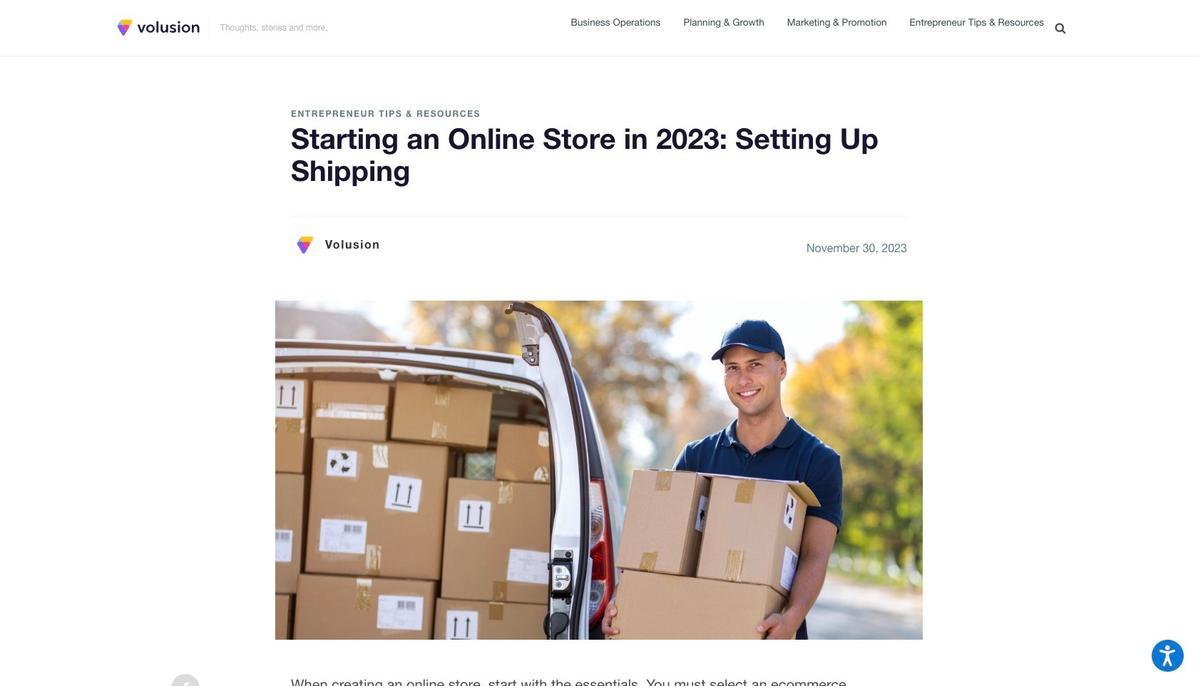 Task type: vqa. For each thing, say whether or not it's contained in the screenshot.
to in Customer Acquisition & Retention How to Improve Customer Service for Your Ecommerce Business
no



Task type: locate. For each thing, give the bounding box(es) containing it.
open accessibe: accessibility options, statement and help image
[[1160, 646, 1176, 667]]

starting an online store in 2023: setting up shipping image
[[276, 301, 923, 640]]



Task type: describe. For each thing, give the bounding box(es) containing it.
facebook image
[[181, 683, 190, 687]]

search image
[[1055, 22, 1066, 33]]



